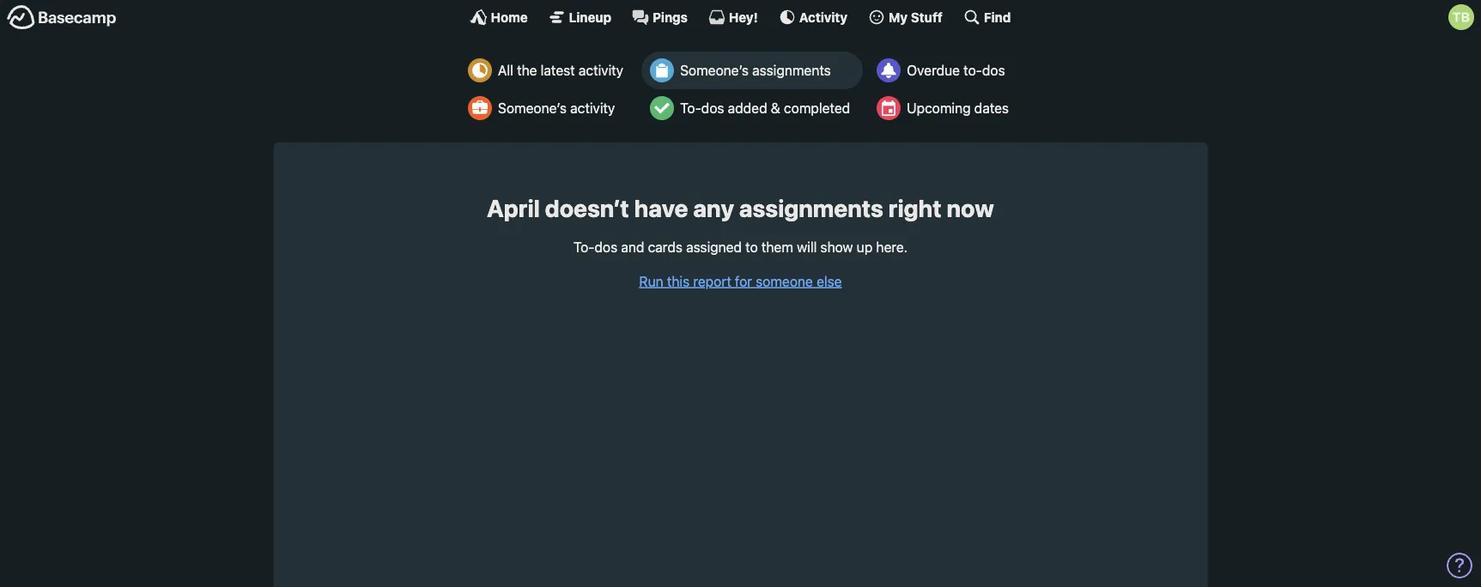 Task type: vqa. For each thing, say whether or not it's contained in the screenshot.
Let's in the First Jacket Let's create the first jacket of the company! I am thinking rabits and strips and colors! A LOT of colors!
no



Task type: locate. For each thing, give the bounding box(es) containing it.
report
[[694, 273, 732, 290]]

1 vertical spatial dos
[[702, 100, 725, 116]]

run this report for someone else link
[[640, 273, 842, 290]]

completed
[[784, 100, 851, 116]]

someone's down the
[[498, 100, 567, 116]]

1 horizontal spatial to-
[[680, 100, 702, 116]]

0 vertical spatial dos
[[983, 62, 1006, 79]]

someone's up added in the top of the page
[[680, 62, 749, 79]]

to- right todo icon
[[680, 100, 702, 116]]

2 horizontal spatial dos
[[983, 62, 1006, 79]]

my
[[889, 9, 908, 24]]

activity
[[579, 62, 624, 79], [570, 100, 615, 116]]

assigned
[[686, 239, 742, 255]]

upcoming dates
[[907, 100, 1009, 116]]

up
[[857, 239, 873, 255]]

to-dos added & completed
[[680, 100, 851, 116]]

1 vertical spatial assignments
[[740, 194, 884, 222]]

hey! button
[[709, 9, 758, 26]]

to- for to-dos and cards assigned to them will show up here.
[[574, 239, 595, 255]]

0 horizontal spatial dos
[[595, 239, 618, 255]]

dos up dates
[[983, 62, 1006, 79]]

to-
[[964, 62, 983, 79]]

person report image
[[468, 96, 492, 120]]

right
[[889, 194, 942, 222]]

schedule image
[[877, 96, 901, 120]]

someone's assignments link
[[642, 52, 863, 89]]

else
[[817, 273, 842, 290]]

find button
[[964, 9, 1011, 26]]

0 horizontal spatial to-
[[574, 239, 595, 255]]

assignments up will
[[740, 194, 884, 222]]

assignments inside 'link'
[[753, 62, 831, 79]]

run this report for someone else
[[640, 273, 842, 290]]

dates
[[975, 100, 1009, 116]]

someone's
[[680, 62, 749, 79], [498, 100, 567, 116]]

switch accounts image
[[7, 4, 117, 31]]

activity right latest
[[579, 62, 624, 79]]

have
[[634, 194, 688, 222]]

pings button
[[632, 9, 688, 26]]

for
[[735, 273, 752, 290]]

all the latest activity link
[[460, 52, 637, 89]]

my stuff
[[889, 9, 943, 24]]

find
[[984, 9, 1011, 24]]

overdue to-dos
[[907, 62, 1006, 79]]

0 vertical spatial assignments
[[753, 62, 831, 79]]

to-
[[680, 100, 702, 116], [574, 239, 595, 255]]

upcoming dates link
[[869, 89, 1022, 127]]

all
[[498, 62, 514, 79]]

activity down the all the latest activity
[[570, 100, 615, 116]]

someone's for someone's assignments
[[680, 62, 749, 79]]

show
[[821, 239, 853, 255]]

assignments
[[753, 62, 831, 79], [740, 194, 884, 222]]

activity link
[[779, 9, 848, 26]]

dos for completed
[[702, 100, 725, 116]]

assignments up &
[[753, 62, 831, 79]]

to- for to-dos added & completed
[[680, 100, 702, 116]]

the
[[517, 62, 537, 79]]

0 vertical spatial someone's
[[680, 62, 749, 79]]

0 vertical spatial to-
[[680, 100, 702, 116]]

1 vertical spatial activity
[[570, 100, 615, 116]]

0 horizontal spatial someone's
[[498, 100, 567, 116]]

activity
[[800, 9, 848, 24]]

1 horizontal spatial someone's
[[680, 62, 749, 79]]

1 vertical spatial to-
[[574, 239, 595, 255]]

my stuff button
[[869, 9, 943, 26]]

someone's inside 'link'
[[680, 62, 749, 79]]

1 vertical spatial someone's
[[498, 100, 567, 116]]

added
[[728, 100, 768, 116]]

home link
[[470, 9, 528, 26]]

home
[[491, 9, 528, 24]]

main element
[[0, 0, 1482, 34]]

to- down doesn't
[[574, 239, 595, 255]]

latest
[[541, 62, 575, 79]]

upcoming
[[907, 100, 971, 116]]

dos
[[983, 62, 1006, 79], [702, 100, 725, 116], [595, 239, 618, 255]]

all the latest activity
[[498, 62, 624, 79]]

dos left "and"
[[595, 239, 618, 255]]

and
[[621, 239, 645, 255]]

pings
[[653, 9, 688, 24]]

to-dos and cards assigned to them will show up here.
[[574, 239, 908, 255]]

2 vertical spatial dos
[[595, 239, 618, 255]]

dos left added in the top of the page
[[702, 100, 725, 116]]

them
[[762, 239, 794, 255]]

1 horizontal spatial dos
[[702, 100, 725, 116]]



Task type: describe. For each thing, give the bounding box(es) containing it.
reports image
[[877, 58, 901, 82]]

overdue to-dos link
[[869, 52, 1022, 89]]

someone's activity
[[498, 100, 615, 116]]

any
[[694, 194, 734, 222]]

assignment image
[[650, 58, 674, 82]]

doesn't
[[545, 194, 629, 222]]

overdue
[[907, 62, 960, 79]]

someone's assignments
[[680, 62, 831, 79]]

someone
[[756, 273, 813, 290]]

dos for assigned
[[595, 239, 618, 255]]

here.
[[877, 239, 908, 255]]

to-dos added & completed link
[[642, 89, 863, 127]]

april
[[487, 194, 540, 222]]

lineup link
[[549, 9, 612, 26]]

this
[[667, 273, 690, 290]]

someone's for someone's activity
[[498, 100, 567, 116]]

todo image
[[650, 96, 674, 120]]

april doesn't have any assignments right now
[[487, 194, 995, 222]]

tim burton image
[[1449, 4, 1475, 30]]

to
[[746, 239, 758, 255]]

will
[[797, 239, 817, 255]]

activity report image
[[468, 58, 492, 82]]

someone's activity link
[[460, 89, 637, 127]]

0 vertical spatial activity
[[579, 62, 624, 79]]

cards
[[648, 239, 683, 255]]

run
[[640, 273, 664, 290]]

now
[[947, 194, 995, 222]]

lineup
[[569, 9, 612, 24]]

stuff
[[911, 9, 943, 24]]

&
[[771, 100, 781, 116]]

hey!
[[729, 9, 758, 24]]



